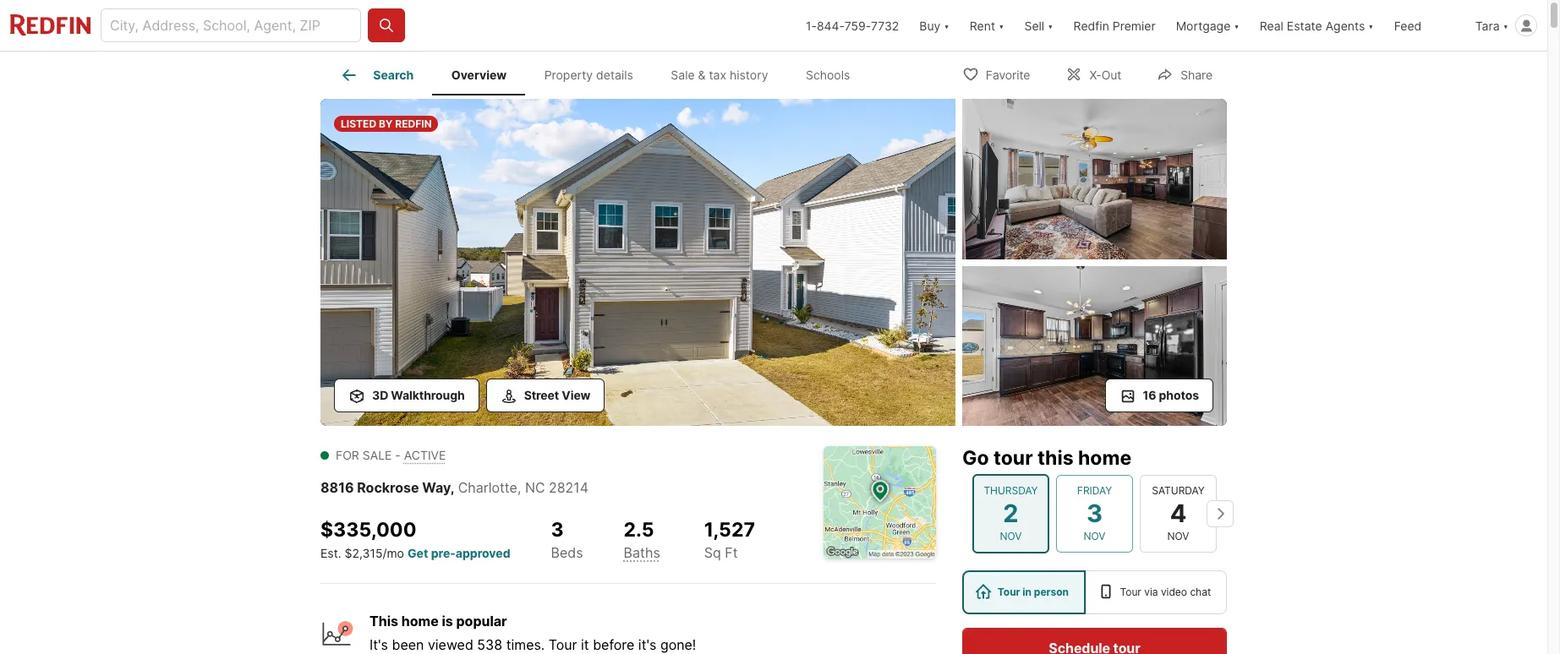 Task type: locate. For each thing, give the bounding box(es) containing it.
▾ for mortgage ▾
[[1234, 18, 1240, 33]]

▾ right mortgage
[[1234, 18, 1240, 33]]

tour left it
[[549, 637, 577, 654]]

mortgage ▾ button
[[1166, 0, 1250, 51]]

, left 'charlotte'
[[451, 480, 455, 496]]

8816 rockrose way, charlotte, nc 28214 image
[[321, 99, 956, 426], [962, 99, 1227, 259], [962, 266, 1227, 426]]

1 horizontal spatial nov
[[1084, 530, 1106, 543]]

1-844-759-7732 link
[[806, 18, 899, 33]]

sell ▾ button
[[1014, 0, 1064, 51]]

rockrose
[[357, 480, 419, 496]]

▾ right the buy
[[944, 18, 950, 33]]

buy
[[920, 18, 941, 33]]

None button
[[973, 474, 1050, 554], [1056, 475, 1133, 553], [1140, 475, 1217, 553], [973, 474, 1050, 554], [1056, 475, 1133, 553], [1140, 475, 1217, 553]]

nov down friday
[[1084, 530, 1106, 543]]

thursday
[[984, 484, 1038, 497]]

friday 3 nov
[[1077, 484, 1112, 543]]

buy ▾ button
[[909, 0, 960, 51]]

it's
[[370, 637, 388, 654]]

3
[[1087, 499, 1103, 528], [551, 518, 564, 542]]

tour via video chat
[[1120, 586, 1211, 599]]

nov
[[1000, 530, 1022, 543], [1084, 530, 1106, 543], [1168, 530, 1189, 543]]

tour left via
[[1120, 586, 1142, 599]]

16
[[1143, 388, 1156, 403]]

3 down friday
[[1087, 499, 1103, 528]]

ft
[[725, 544, 738, 561]]

8816
[[321, 480, 354, 496]]

, left nc
[[517, 480, 521, 496]]

0 horizontal spatial nov
[[1000, 530, 1022, 543]]

listed by redfin link
[[321, 99, 956, 430]]

listed
[[341, 118, 376, 130]]

mortgage
[[1176, 18, 1231, 33]]

$335,000 est. $2,315 /mo get pre-approved
[[321, 518, 510, 560]]

est.
[[321, 546, 341, 560]]

home up friday
[[1078, 447, 1132, 470]]

nov inside the thursday 2 nov
[[1000, 530, 1022, 543]]

2 nov from the left
[[1084, 530, 1106, 543]]

this
[[1038, 447, 1074, 470]]

3 ▾ from the left
[[1048, 18, 1053, 33]]

favorite
[[986, 67, 1030, 82]]

search link
[[339, 65, 414, 85]]

home up been
[[401, 613, 439, 630]]

tour via video chat option
[[1086, 571, 1227, 615]]

rent ▾
[[970, 18, 1004, 33]]

tara
[[1475, 18, 1500, 33]]

sale & tax history tab
[[652, 55, 787, 96]]

rent ▾ button
[[960, 0, 1014, 51]]

list box
[[962, 571, 1227, 615]]

x-
[[1090, 67, 1102, 82]]

6 ▾ from the left
[[1503, 18, 1509, 33]]

sq
[[704, 544, 721, 561]]

sell
[[1025, 18, 1045, 33]]

1-844-759-7732
[[806, 18, 899, 33]]

tab list
[[321, 52, 883, 96]]

nov inside 'friday 3 nov'
[[1084, 530, 1106, 543]]

1 horizontal spatial tour
[[998, 586, 1020, 599]]

2 ▾ from the left
[[999, 18, 1004, 33]]

rent ▾ button
[[970, 0, 1004, 51]]

sale
[[671, 68, 695, 82]]

0 horizontal spatial tour
[[549, 637, 577, 654]]

tour in person option
[[962, 571, 1086, 615]]

16 photos
[[1143, 388, 1199, 403]]

nov inside saturday 4 nov
[[1168, 530, 1189, 543]]

tour left in
[[998, 586, 1020, 599]]

16 photos button
[[1105, 379, 1214, 413]]

2 horizontal spatial tour
[[1120, 586, 1142, 599]]

submit search image
[[378, 17, 395, 34]]

0 horizontal spatial 3
[[551, 518, 564, 542]]

3 inside 3 beds
[[551, 518, 564, 542]]

1 horizontal spatial ,
[[517, 480, 521, 496]]

8816 rockrose way , charlotte , nc 28214
[[321, 480, 589, 496]]

schools
[[806, 68, 850, 82]]

1 vertical spatial home
[[401, 613, 439, 630]]

tour in person
[[998, 586, 1069, 599]]

it's
[[638, 637, 657, 654]]

2 horizontal spatial nov
[[1168, 530, 1189, 543]]

3 beds
[[551, 518, 583, 561]]

sell ▾
[[1025, 18, 1053, 33]]

approved
[[456, 546, 510, 560]]

5 ▾ from the left
[[1369, 18, 1374, 33]]

▾ right sell
[[1048, 18, 1053, 33]]

0 horizontal spatial ,
[[451, 480, 455, 496]]

3 up beds
[[551, 518, 564, 542]]

this home is popular it's been viewed 538 times. tour it before it's gone!
[[370, 613, 696, 654]]

nc
[[525, 480, 545, 496]]

▾ for tara ▾
[[1503, 18, 1509, 33]]

tour
[[994, 447, 1033, 470]]

out
[[1102, 67, 1122, 82]]

go
[[962, 447, 989, 470]]

nov down 4
[[1168, 530, 1189, 543]]

get pre-approved link
[[408, 546, 510, 560]]

history
[[730, 68, 768, 82]]

3 nov from the left
[[1168, 530, 1189, 543]]

share button
[[1143, 56, 1227, 91]]

4 ▾ from the left
[[1234, 18, 1240, 33]]

1 horizontal spatial 3
[[1087, 499, 1103, 528]]

1 ▾ from the left
[[944, 18, 950, 33]]

tour
[[998, 586, 1020, 599], [1120, 586, 1142, 599], [549, 637, 577, 654]]

home
[[1078, 447, 1132, 470], [401, 613, 439, 630]]

$335,000
[[321, 518, 416, 542]]

▾ right tara
[[1503, 18, 1509, 33]]

agents
[[1326, 18, 1365, 33]]

1 horizontal spatial home
[[1078, 447, 1132, 470]]

,
[[451, 480, 455, 496], [517, 480, 521, 496]]

redfin premier
[[1074, 18, 1156, 33]]

nov down 2
[[1000, 530, 1022, 543]]

mortgage ▾
[[1176, 18, 1240, 33]]

sell ▾ button
[[1025, 0, 1053, 51]]

0 horizontal spatial home
[[401, 613, 439, 630]]

nov for 2
[[1000, 530, 1022, 543]]

▾ right rent
[[999, 18, 1004, 33]]

tour for tour in person
[[998, 586, 1020, 599]]

favorite button
[[948, 56, 1045, 91]]

feed button
[[1384, 0, 1465, 51]]

overview tab
[[433, 55, 526, 96]]

is
[[442, 613, 453, 630]]

▾ right the agents
[[1369, 18, 1374, 33]]

nov for 4
[[1168, 530, 1189, 543]]

1 nov from the left
[[1000, 530, 1022, 543]]

$2,315
[[345, 546, 383, 560]]

active link
[[404, 448, 446, 463]]

list box containing tour in person
[[962, 571, 1227, 615]]

mortgage ▾ button
[[1176, 0, 1240, 51]]

get
[[408, 546, 428, 560]]



Task type: describe. For each thing, give the bounding box(es) containing it.
tab list containing search
[[321, 52, 883, 96]]

tour for tour via video chat
[[1120, 586, 1142, 599]]

search
[[373, 68, 414, 82]]

details
[[596, 68, 633, 82]]

538
[[477, 637, 502, 654]]

tax
[[709, 68, 726, 82]]

0 vertical spatial home
[[1078, 447, 1132, 470]]

view
[[562, 388, 591, 403]]

pre-
[[431, 546, 456, 560]]

street view button
[[486, 379, 605, 413]]

street
[[524, 388, 559, 403]]

friday
[[1077, 484, 1112, 497]]

viewed
[[428, 637, 473, 654]]

sale
[[363, 448, 392, 463]]

1 , from the left
[[451, 480, 455, 496]]

share
[[1181, 67, 1213, 82]]

▾ for rent ▾
[[999, 18, 1004, 33]]

City, Address, School, Agent, ZIP search field
[[101, 8, 361, 42]]

redfin premier button
[[1064, 0, 1166, 51]]

walkthrough
[[391, 388, 465, 403]]

saturday
[[1152, 484, 1205, 497]]

4
[[1170, 499, 1187, 528]]

beds
[[551, 544, 583, 561]]

saturday 4 nov
[[1152, 484, 1205, 543]]

tour inside this home is popular it's been viewed 538 times. tour it before it's gone!
[[549, 637, 577, 654]]

popular
[[456, 613, 507, 630]]

&
[[698, 68, 706, 82]]

1-
[[806, 18, 817, 33]]

gone!
[[660, 637, 696, 654]]

2 , from the left
[[517, 480, 521, 496]]

sale & tax history
[[671, 68, 768, 82]]

this
[[370, 613, 398, 630]]

in
[[1023, 586, 1032, 599]]

/mo
[[383, 546, 404, 560]]

759-
[[845, 18, 871, 33]]

844-
[[817, 18, 845, 33]]

7732
[[871, 18, 899, 33]]

property details tab
[[526, 55, 652, 96]]

▾ for sell ▾
[[1048, 18, 1053, 33]]

2.5
[[624, 518, 654, 542]]

real estate agents ▾ button
[[1250, 0, 1384, 51]]

baths link
[[624, 544, 660, 561]]

real
[[1260, 18, 1284, 33]]

street view
[[524, 388, 591, 403]]

map entry image
[[824, 447, 936, 559]]

active
[[404, 448, 446, 463]]

times.
[[506, 637, 545, 654]]

thursday 2 nov
[[984, 484, 1038, 543]]

for sale - active
[[336, 448, 446, 463]]

schools tab
[[787, 55, 869, 96]]

next image
[[1207, 501, 1234, 528]]

property
[[544, 68, 593, 82]]

3 inside 'friday 3 nov'
[[1087, 499, 1103, 528]]

real estate agents ▾ link
[[1260, 0, 1374, 51]]

28214
[[549, 480, 589, 496]]

it
[[581, 637, 589, 654]]

person
[[1034, 586, 1069, 599]]

home inside this home is popular it's been viewed 538 times. tour it before it's gone!
[[401, 613, 439, 630]]

baths
[[624, 544, 660, 561]]

premier
[[1113, 18, 1156, 33]]

property details
[[544, 68, 633, 82]]

real estate agents ▾
[[1260, 18, 1374, 33]]

before
[[593, 637, 635, 654]]

-
[[395, 448, 401, 463]]

via
[[1144, 586, 1158, 599]]

redfin
[[395, 118, 432, 130]]

video
[[1161, 586, 1187, 599]]

charlotte
[[458, 480, 517, 496]]

go tour this home
[[962, 447, 1132, 470]]

x-out button
[[1052, 56, 1136, 91]]

▾ for buy ▾
[[944, 18, 950, 33]]

3d
[[372, 388, 388, 403]]

2
[[1003, 499, 1019, 528]]

listed by redfin
[[341, 118, 432, 130]]

estate
[[1287, 18, 1322, 33]]

been
[[392, 637, 424, 654]]

3d walkthrough button
[[334, 379, 479, 413]]

tara ▾
[[1475, 18, 1509, 33]]

redfin
[[1074, 18, 1109, 33]]

photos
[[1159, 388, 1199, 403]]

nov for 3
[[1084, 530, 1106, 543]]

buy ▾
[[920, 18, 950, 33]]

x-out
[[1090, 67, 1122, 82]]



Task type: vqa. For each thing, say whether or not it's contained in the screenshot.
the "Tour in person"
yes



